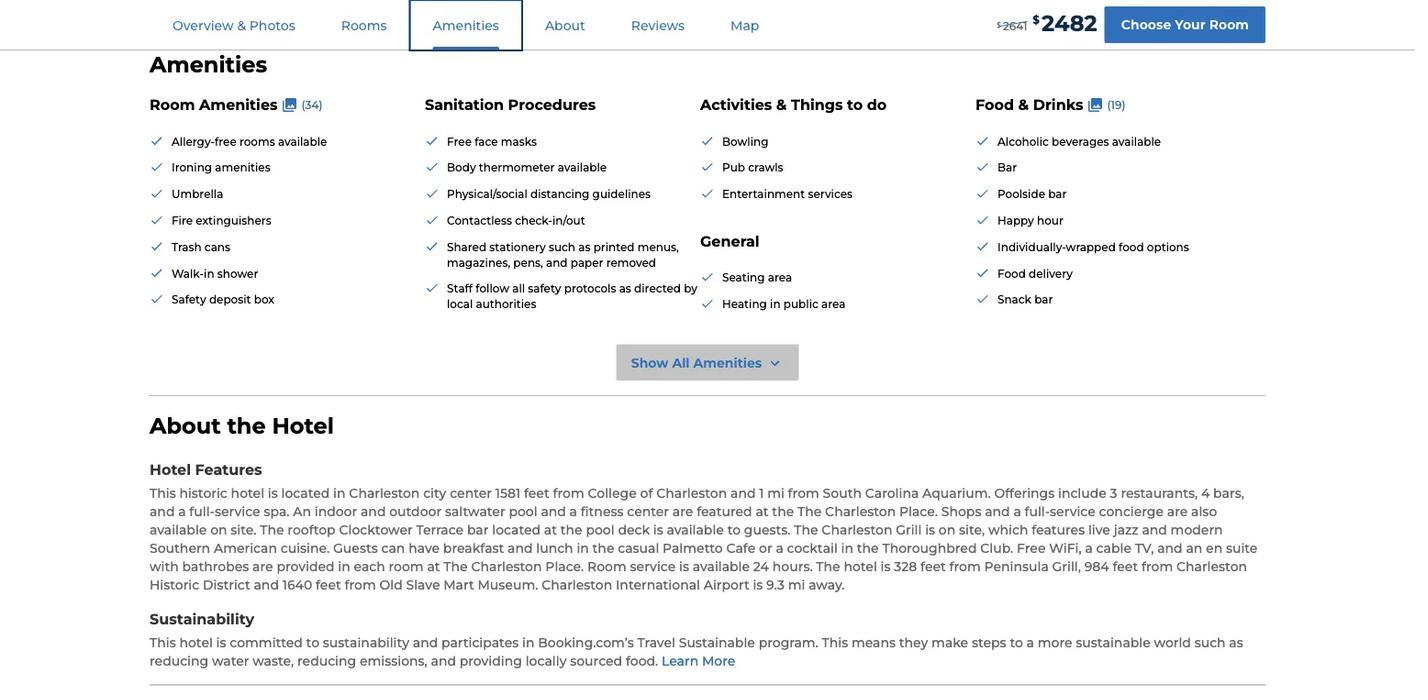 Task type: vqa. For each thing, say whether or not it's contained in the screenshot.
cultural to the bottom
no



Task type: describe. For each thing, give the bounding box(es) containing it.
bar
[[998, 162, 1017, 175]]

map button
[[709, 1, 781, 50]]

1640
[[282, 578, 312, 594]]

seating area
[[722, 272, 792, 285]]

about for about the hotel
[[150, 413, 221, 440]]

saltwater
[[445, 505, 505, 520]]

show
[[631, 356, 669, 371]]

room amenities
[[150, 96, 278, 114]]

food delivery
[[998, 267, 1073, 281]]

physical/social distancing guidelines
[[447, 188, 651, 201]]

more
[[702, 654, 736, 669]]

seating
[[722, 272, 765, 285]]

about the hotel
[[150, 413, 334, 440]]

feet down thoroughbred
[[921, 560, 946, 575]]

beverages
[[1052, 135, 1109, 149]]

fire
[[172, 215, 193, 228]]

room inside button
[[1209, 17, 1249, 33]]

general
[[700, 233, 760, 251]]

available up southern
[[150, 523, 207, 539]]

available up distancing
[[558, 162, 607, 175]]

available down (19)
[[1112, 135, 1161, 149]]

stationery
[[490, 241, 546, 254]]

amenities down overview
[[150, 52, 267, 78]]

1 horizontal spatial center
[[627, 505, 669, 520]]

2 on from the left
[[939, 523, 956, 539]]

to right committed
[[306, 635, 319, 651]]

program.
[[759, 635, 818, 651]]

more
[[1038, 635, 1073, 651]]

in down trash cans
[[204, 267, 214, 281]]

safety deposit box
[[172, 294, 274, 307]]

staff
[[447, 283, 473, 296]]

amenities button
[[411, 1, 521, 50]]

college
[[588, 486, 637, 502]]

this hotel is committed to sustainability and participates in booking.com's travel sustainable program. this means they make steps to a more sustainable world such as reducing water waste, reducing emissions, and providing locally sourced food.
[[150, 635, 1243, 669]]

en
[[1206, 542, 1223, 557]]

1 horizontal spatial area
[[822, 298, 846, 312]]

is up thoroughbred
[[925, 523, 935, 539]]

1 horizontal spatial $
[[1033, 13, 1040, 26]]

museum.
[[478, 578, 538, 594]]

all
[[672, 356, 690, 371]]

trash
[[172, 241, 202, 254]]

international
[[616, 578, 700, 594]]

and up lunch
[[541, 505, 566, 520]]

from down tv,
[[1142, 560, 1173, 575]]

poolside bar
[[998, 188, 1067, 201]]

1 horizontal spatial service
[[630, 560, 676, 575]]

walk-
[[172, 267, 204, 281]]

free inside hotel features this historic hotel is located in charleston city center 1581 feet from college of charleston and 1 mi from south carolina aquarium. offerings include 3 restaurants, 4 bars, and a full-service spa. an indoor and outdoor saltwater pool and a fitness center are featured at the the charleston place. shops and a full-service concierge are also available on site. the rooftop clocktower terrace bar located at the pool deck is available to guests. the charleston grill is on site, which features live jazz and modern southern american cuisine. guests can have breakfast and lunch in the casual palmetto cafe or a cocktail in the thoroughbred club. free wifi, a cable tv, and an en suite with bathrobes are provided in each room at the charleston place. room service is available 24 hours. the hotel is 328 feet from peninsula grill, 984 feet from charleston historic district and 1640 feet from old slave mart museum. charleston international airport is 9.3 mi away.
[[1017, 542, 1046, 557]]

guests.
[[744, 523, 791, 539]]

box
[[254, 294, 274, 307]]

historic
[[179, 486, 227, 502]]

hotel features this historic hotel is located in charleston city center 1581 feet from college of charleston and 1 mi from south carolina aquarium. offerings include 3 restaurants, 4 bars, and a full-service spa. an indoor and outdoor saltwater pool and a fitness center are featured at the the charleston place. shops and a full-service concierge are also available on site. the rooftop clocktower terrace bar located at the pool deck is available to guests. the charleston grill is on site, which features live jazz and modern southern american cuisine. guests can have breakfast and lunch in the casual palmetto cafe or a cocktail in the thoroughbred club. free wifi, a cable tv, and an en suite with bathrobes are provided in each room at the charleston place. room service is available 24 hours. the hotel is 328 feet from peninsula grill, 984 feet from charleston historic district and 1640 feet from old slave mart museum. charleston international airport is 9.3 mi away.
[[150, 462, 1258, 594]]

deposit
[[209, 294, 251, 307]]

0 horizontal spatial free
[[447, 135, 472, 149]]

walk-in shower
[[172, 267, 258, 281]]

menus,
[[638, 241, 679, 254]]

this down sustainability
[[150, 635, 176, 651]]

waste,
[[253, 654, 294, 669]]

individually-
[[998, 241, 1066, 254]]

the up 'guests.'
[[772, 505, 794, 520]]

pub crawls
[[722, 162, 783, 175]]

procedures
[[508, 96, 596, 114]]

amenities
[[215, 162, 270, 175]]

as inside the staff follow all safety protocols as directed by local authorities
[[619, 283, 631, 296]]

means
[[852, 635, 896, 651]]

and up southern
[[150, 505, 175, 520]]

0 horizontal spatial room
[[150, 96, 195, 114]]

such inside shared stationery such as printed menus, magazines, pens, and paper removed
[[549, 241, 576, 254]]

1581
[[495, 486, 521, 502]]

each
[[354, 560, 385, 575]]

from down each
[[345, 578, 376, 594]]

rooms
[[240, 135, 275, 149]]

2482
[[1042, 10, 1097, 37]]

allergy-
[[172, 135, 215, 149]]

available down (34) button
[[278, 135, 327, 149]]

feet down the "cable"
[[1113, 560, 1138, 575]]

2 reducing from the left
[[297, 654, 356, 669]]

from left the south
[[788, 486, 819, 502]]

american
[[214, 542, 277, 557]]

site,
[[959, 523, 985, 539]]

in right cocktail
[[841, 542, 854, 557]]

also
[[1191, 505, 1217, 520]]

and down participates
[[431, 654, 456, 669]]

casual
[[618, 542, 659, 557]]

restaurants,
[[1121, 486, 1198, 502]]

feet right 1581
[[524, 486, 550, 502]]

a down offerings
[[1014, 505, 1021, 520]]

2 horizontal spatial at
[[756, 505, 769, 520]]

carolina
[[865, 486, 919, 502]]

away.
[[809, 578, 845, 594]]

about for about
[[545, 17, 585, 33]]

and left 1640
[[254, 578, 279, 594]]

suite
[[1226, 542, 1258, 557]]

sustainable
[[679, 635, 755, 651]]

& for food
[[1018, 96, 1029, 114]]

printed
[[594, 241, 635, 254]]

in left public
[[770, 298, 781, 312]]

to inside hotel features this historic hotel is located in charleston city center 1581 feet from college of charleston and 1 mi from south carolina aquarium. offerings include 3 restaurants, 4 bars, and a full-service spa. an indoor and outdoor saltwater pool and a fitness center are featured at the the charleston place. shops and a full-service concierge are also available on site. the rooftop clocktower terrace bar located at the pool deck is available to guests. the charleston grill is on site, which features live jazz and modern southern american cuisine. guests can have breakfast and lunch in the casual palmetto cafe or a cocktail in the thoroughbred club. free wifi, a cable tv, and an en suite with bathrobes are provided in each room at the charleston place. room service is available 24 hours. the hotel is 328 feet from peninsula grill, 984 feet from charleston historic district and 1640 feet from old slave mart museum. charleston international airport is 9.3 mi away.
[[728, 523, 741, 539]]

hotel inside this hotel is committed to sustainability and participates in booking.com's travel sustainable program. this means they make steps to a more sustainable world such as reducing water waste, reducing emissions, and providing locally sourced food.
[[179, 635, 213, 651]]

food & drinks
[[976, 96, 1083, 114]]

is left 328
[[881, 560, 891, 575]]

from up "fitness"
[[553, 486, 584, 502]]

district
[[203, 578, 250, 594]]

food for food delivery
[[998, 267, 1026, 281]]

crawls
[[748, 162, 783, 175]]

public
[[784, 298, 819, 312]]

is left "9.3"
[[753, 578, 763, 594]]

is right 'deck'
[[653, 523, 663, 539]]

ironing
[[172, 162, 212, 175]]

old
[[380, 578, 403, 594]]

the right cocktail
[[857, 542, 879, 557]]

learn more
[[662, 654, 736, 669]]

follow
[[476, 283, 509, 296]]

and up the which
[[985, 505, 1010, 520]]

snack
[[998, 294, 1032, 307]]

the left casual
[[593, 542, 614, 557]]

bars,
[[1213, 486, 1244, 502]]

staff follow all safety protocols as directed by local authorities
[[447, 283, 697, 312]]

2641
[[1003, 19, 1027, 32]]

from down club.
[[950, 560, 981, 575]]

& for activities
[[776, 96, 787, 114]]

a up 984 at the right of page
[[1085, 542, 1093, 557]]

do
[[867, 96, 887, 114]]

0 horizontal spatial pool
[[509, 505, 538, 520]]

amenities inside button
[[433, 17, 499, 33]]

delivery
[[1029, 267, 1073, 281]]

amenities up the allergy-free rooms available
[[199, 96, 278, 114]]

spa.
[[264, 505, 290, 520]]

and up clocktower
[[361, 505, 386, 520]]

contactless
[[447, 215, 512, 228]]

(34)
[[301, 99, 323, 112]]

9.3
[[767, 578, 785, 594]]

cable
[[1096, 542, 1132, 557]]

available up airport
[[693, 560, 750, 575]]

fitness
[[581, 505, 624, 520]]

and left 'an'
[[1158, 542, 1183, 557]]

0 horizontal spatial $
[[997, 20, 1001, 29]]

& for overview
[[237, 17, 246, 33]]

entertainment services
[[722, 188, 853, 201]]

sourced
[[570, 654, 622, 669]]

1 vertical spatial place.
[[545, 560, 584, 575]]

available up palmetto
[[667, 523, 724, 539]]

the up features
[[227, 413, 266, 440]]

sustainable
[[1076, 635, 1151, 651]]



Task type: locate. For each thing, give the bounding box(es) containing it.
rooms button
[[319, 1, 409, 50]]

at down have
[[427, 560, 440, 575]]

and right pens,
[[546, 256, 568, 270]]

is down palmetto
[[679, 560, 689, 575]]

cafe
[[726, 542, 756, 557]]

1 horizontal spatial hotel
[[272, 413, 334, 440]]

hotel up historic at the left
[[150, 462, 191, 480]]

about button
[[523, 1, 607, 50]]

an
[[1186, 542, 1203, 557]]

as
[[578, 241, 591, 254], [619, 283, 631, 296], [1229, 635, 1243, 651]]

0 vertical spatial as
[[578, 241, 591, 254]]

in up indoor at left
[[333, 486, 346, 502]]

1 reducing from the left
[[150, 654, 209, 669]]

2 horizontal spatial are
[[1167, 505, 1188, 520]]

this left historic at the left
[[150, 486, 176, 502]]

by
[[684, 283, 697, 296]]

0 vertical spatial free
[[447, 135, 472, 149]]

service up 'international'
[[630, 560, 676, 575]]

have
[[409, 542, 440, 557]]

drinks
[[1033, 96, 1083, 114]]

and up emissions,
[[413, 635, 438, 651]]

check-
[[515, 215, 553, 228]]

aquarium.
[[923, 486, 991, 502]]

0 vertical spatial such
[[549, 241, 576, 254]]

1 vertical spatial such
[[1195, 635, 1226, 651]]

in inside this hotel is committed to sustainability and participates in booking.com's travel sustainable program. this means they make steps to a more sustainable world such as reducing water waste, reducing emissions, and providing locally sourced food.
[[522, 635, 535, 651]]

services
[[808, 188, 853, 201]]

pool down 1581
[[509, 505, 538, 520]]

0 vertical spatial hotel
[[272, 413, 334, 440]]

choose your room
[[1121, 17, 1249, 33]]

protocols
[[564, 283, 616, 296]]

hour
[[1037, 215, 1064, 228]]

0 vertical spatial about
[[545, 17, 585, 33]]

mi right 1
[[767, 486, 785, 502]]

2 vertical spatial as
[[1229, 635, 1243, 651]]

4
[[1201, 486, 1210, 502]]

0 vertical spatial pool
[[509, 505, 538, 520]]

1 horizontal spatial free
[[1017, 542, 1046, 557]]

all
[[512, 283, 525, 296]]

they
[[899, 635, 928, 651]]

activities & things to do
[[700, 96, 887, 114]]

0 vertical spatial food
[[976, 96, 1014, 114]]

2 horizontal spatial hotel
[[844, 560, 877, 575]]

1 vertical spatial center
[[627, 505, 669, 520]]

amenities up 'sanitation'
[[433, 17, 499, 33]]

0 horizontal spatial on
[[210, 523, 227, 539]]

cuisine.
[[281, 542, 330, 557]]

0 vertical spatial place.
[[899, 505, 938, 520]]

service
[[215, 505, 260, 520], [1050, 505, 1096, 520], [630, 560, 676, 575]]

amenities inside button
[[693, 356, 762, 371]]

mart
[[444, 578, 474, 594]]

0 horizontal spatial reducing
[[150, 654, 209, 669]]

airport
[[704, 578, 750, 594]]

or
[[759, 542, 773, 557]]

& inside button
[[237, 17, 246, 33]]

1 horizontal spatial on
[[939, 523, 956, 539]]

and up tv,
[[1142, 523, 1167, 539]]

0 horizontal spatial are
[[253, 560, 273, 575]]

hotel down sustainability
[[179, 635, 213, 651]]

food up snack
[[998, 267, 1026, 281]]

hotel up an
[[272, 413, 334, 440]]

0 horizontal spatial hotel
[[179, 635, 213, 651]]

1 horizontal spatial at
[[544, 523, 557, 539]]

wrapped
[[1066, 241, 1116, 254]]

0 horizontal spatial center
[[450, 486, 492, 502]]

is
[[268, 486, 278, 502], [653, 523, 663, 539], [925, 523, 935, 539], [679, 560, 689, 575], [881, 560, 891, 575], [753, 578, 763, 594], [216, 635, 226, 651]]

free up peninsula
[[1017, 542, 1046, 557]]

learn
[[662, 654, 699, 669]]

about inside button
[[545, 17, 585, 33]]

safety
[[528, 283, 561, 296]]

a down historic at the left
[[178, 505, 186, 520]]

terrace
[[416, 523, 464, 539]]

as right world on the right bottom of the page
[[1229, 635, 1243, 651]]

allergy-free rooms available
[[172, 135, 327, 149]]

&
[[237, 17, 246, 33], [776, 96, 787, 114], [1018, 96, 1029, 114]]

as down the removed
[[619, 283, 631, 296]]

pens,
[[513, 256, 543, 270]]

1 vertical spatial hotel
[[150, 462, 191, 480]]

1 vertical spatial food
[[998, 267, 1026, 281]]

are down american
[[253, 560, 273, 575]]

providing
[[460, 654, 522, 669]]

1 horizontal spatial hotel
[[231, 486, 264, 502]]

2 horizontal spatial as
[[1229, 635, 1243, 651]]

center up saltwater
[[450, 486, 492, 502]]

full- down historic at the left
[[189, 505, 215, 520]]

a left more
[[1027, 635, 1034, 651]]

and left 1
[[731, 486, 756, 502]]

photos
[[249, 17, 295, 33]]

2 full- from the left
[[1025, 505, 1050, 520]]

southern
[[150, 542, 210, 557]]

removed
[[606, 256, 656, 270]]

3
[[1110, 486, 1118, 502]]

0 vertical spatial bar
[[1048, 188, 1067, 201]]

center down 'of'
[[627, 505, 669, 520]]

your
[[1175, 17, 1206, 33]]

1 horizontal spatial are
[[673, 505, 693, 520]]

0 horizontal spatial at
[[427, 560, 440, 575]]

on down shops
[[939, 523, 956, 539]]

& left photos
[[237, 17, 246, 33]]

bar for poolside bar
[[1048, 188, 1067, 201]]

0 horizontal spatial such
[[549, 241, 576, 254]]

face
[[475, 135, 498, 149]]

0 vertical spatial hotel
[[231, 486, 264, 502]]

1
[[759, 486, 764, 502]]

1 horizontal spatial pool
[[586, 523, 615, 539]]

which
[[989, 523, 1028, 539]]

on left site.
[[210, 523, 227, 539]]

include
[[1058, 486, 1107, 502]]

tab list
[[150, 0, 782, 50]]

can
[[381, 542, 405, 557]]

2 horizontal spatial service
[[1050, 505, 1096, 520]]

0 horizontal spatial place.
[[545, 560, 584, 575]]

trash cans
[[172, 241, 230, 254]]

steps
[[972, 635, 1007, 651]]

1 horizontal spatial room
[[587, 560, 627, 575]]

as inside this hotel is committed to sustainability and participates in booking.com's travel sustainable program. this means they make steps to a more sustainable world such as reducing water waste, reducing emissions, and providing locally sourced food.
[[1229, 635, 1243, 651]]

1 vertical spatial free
[[1017, 542, 1046, 557]]

1 horizontal spatial located
[[492, 523, 541, 539]]

and inside shared stationery such as printed menus, magazines, pens, and paper removed
[[546, 256, 568, 270]]

1 vertical spatial pool
[[586, 523, 615, 539]]

on
[[210, 523, 227, 539], [939, 523, 956, 539]]

0 vertical spatial room
[[1209, 17, 1249, 33]]

as up paper
[[578, 241, 591, 254]]

committed
[[230, 635, 303, 651]]

0 vertical spatial center
[[450, 486, 492, 502]]

paper
[[571, 256, 604, 270]]

distancing
[[530, 188, 590, 201]]

0 horizontal spatial hotel
[[150, 462, 191, 480]]

to up cafe
[[728, 523, 741, 539]]

0 horizontal spatial &
[[237, 17, 246, 33]]

food for food & drinks
[[976, 96, 1014, 114]]

room inside hotel features this historic hotel is located in charleston city center 1581 feet from college of charleston and 1 mi from south carolina aquarium. offerings include 3 restaurants, 4 bars, and a full-service spa. an indoor and outdoor saltwater pool and a fitness center are featured at the the charleston place. shops and a full-service concierge are also available on site. the rooftop clocktower terrace bar located at the pool deck is available to guests. the charleston grill is on site, which features live jazz and modern southern american cuisine. guests can have breakfast and lunch in the casual palmetto cafe or a cocktail in the thoroughbred club. free wifi, a cable tv, and an en suite with bathrobes are provided in each room at the charleston place. room service is available 24 hours. the hotel is 328 feet from peninsula grill, 984 feet from charleston historic district and 1640 feet from old slave mart museum. charleston international airport is 9.3 mi away.
[[587, 560, 627, 575]]

this inside hotel features this historic hotel is located in charleston city center 1581 feet from college of charleston and 1 mi from south carolina aquarium. offerings include 3 restaurants, 4 bars, and a full-service spa. an indoor and outdoor saltwater pool and a fitness center are featured at the the charleston place. shops and a full-service concierge are also available on site. the rooftop clocktower terrace bar located at the pool deck is available to guests. the charleston grill is on site, which features live jazz and modern southern american cuisine. guests can have breakfast and lunch in the casual palmetto cafe or a cocktail in the thoroughbred club. free wifi, a cable tv, and an en suite with bathrobes are provided in each room at the charleston place. room service is available 24 hours. the hotel is 328 feet from peninsula grill, 984 feet from charleston historic district and 1640 feet from old slave mart museum. charleston international airport is 9.3 mi away.
[[150, 486, 176, 502]]

1 horizontal spatial reducing
[[297, 654, 356, 669]]

in right lunch
[[577, 542, 589, 557]]

features
[[1032, 523, 1085, 539]]

& left drinks
[[1018, 96, 1029, 114]]

1 horizontal spatial full-
[[1025, 505, 1050, 520]]

is inside this hotel is committed to sustainability and participates in booking.com's travel sustainable program. this means they make steps to a more sustainable world such as reducing water waste, reducing emissions, and providing locally sourced food.
[[216, 635, 226, 651]]

peninsula
[[984, 560, 1049, 575]]

at down 1
[[756, 505, 769, 520]]

0 vertical spatial located
[[281, 486, 330, 502]]

poolside
[[998, 188, 1045, 201]]

as inside shared stationery such as printed menus, magazines, pens, and paper removed
[[578, 241, 591, 254]]

room right the 'your'
[[1209, 17, 1249, 33]]

are down 'restaurants,'
[[1167, 505, 1188, 520]]

0 horizontal spatial located
[[281, 486, 330, 502]]

area right public
[[822, 298, 846, 312]]

place. down lunch
[[545, 560, 584, 575]]

tab list containing overview & photos
[[150, 0, 782, 50]]

$ left 2641 on the top of page
[[997, 20, 1001, 29]]

0 vertical spatial mi
[[767, 486, 785, 502]]

2 vertical spatial bar
[[467, 523, 489, 539]]

1 vertical spatial area
[[822, 298, 846, 312]]

1 horizontal spatial mi
[[788, 578, 805, 594]]

1 vertical spatial hotel
[[844, 560, 877, 575]]

amenities right all in the left bottom of the page
[[693, 356, 762, 371]]

mi down hours.
[[788, 578, 805, 594]]

body thermometer available
[[447, 162, 607, 175]]

2 horizontal spatial room
[[1209, 17, 1249, 33]]

is up spa.
[[268, 486, 278, 502]]

rooms
[[341, 17, 387, 33]]

24
[[753, 560, 769, 575]]

1 vertical spatial room
[[150, 96, 195, 114]]

modern
[[1171, 523, 1223, 539]]

palmetto
[[663, 542, 723, 557]]

reviews button
[[609, 1, 707, 50]]

south
[[823, 486, 862, 502]]

& left things
[[776, 96, 787, 114]]

$ right 2641 on the top of page
[[1033, 13, 1040, 26]]

bar up 'hour'
[[1048, 188, 1067, 201]]

0 horizontal spatial about
[[150, 413, 221, 440]]

2 vertical spatial at
[[427, 560, 440, 575]]

1 vertical spatial as
[[619, 283, 631, 296]]

is up water
[[216, 635, 226, 651]]

to left do
[[847, 96, 863, 114]]

sanitation
[[425, 96, 504, 114]]

center
[[450, 486, 492, 502], [627, 505, 669, 520]]

pool down "fitness"
[[586, 523, 615, 539]]

0 vertical spatial at
[[756, 505, 769, 520]]

$
[[1033, 13, 1040, 26], [997, 20, 1001, 29]]

food up alcoholic
[[976, 96, 1014, 114]]

reducing
[[150, 654, 209, 669], [297, 654, 356, 669]]

offerings
[[994, 486, 1055, 502]]

service down include
[[1050, 505, 1096, 520]]

1 horizontal spatial such
[[1195, 635, 1226, 651]]

such inside this hotel is committed to sustainability and participates in booking.com's travel sustainable program. this means they make steps to a more sustainable world such as reducing water waste, reducing emissions, and providing locally sourced food.
[[1195, 635, 1226, 651]]

0 horizontal spatial mi
[[767, 486, 785, 502]]

feet down the provided
[[316, 578, 341, 594]]

are up palmetto
[[673, 505, 693, 520]]

1 horizontal spatial as
[[619, 283, 631, 296]]

place. up grill
[[899, 505, 938, 520]]

0 horizontal spatial service
[[215, 505, 260, 520]]

slave
[[406, 578, 440, 594]]

1 full- from the left
[[189, 505, 215, 520]]

1 vertical spatial mi
[[788, 578, 805, 594]]

0 horizontal spatial full-
[[189, 505, 215, 520]]

bar down delivery
[[1035, 294, 1053, 307]]

amenities
[[433, 17, 499, 33], [150, 52, 267, 78], [199, 96, 278, 114], [693, 356, 762, 371]]

in down guests
[[338, 560, 350, 575]]

free up body
[[447, 135, 472, 149]]

1 on from the left
[[210, 523, 227, 539]]

the up lunch
[[561, 523, 583, 539]]

live
[[1089, 523, 1111, 539]]

show all amenities button
[[617, 345, 799, 381]]

2 vertical spatial hotel
[[179, 635, 213, 651]]

to
[[847, 96, 863, 114], [728, 523, 741, 539], [306, 635, 319, 651], [1010, 635, 1023, 651]]

bar for snack bar
[[1035, 294, 1053, 307]]

choose your room button
[[1105, 6, 1266, 43]]

hotel down features
[[231, 486, 264, 502]]

1 horizontal spatial place.
[[899, 505, 938, 520]]

0 vertical spatial area
[[768, 272, 792, 285]]

thermometer
[[479, 162, 555, 175]]

participates
[[441, 635, 519, 651]]

bar inside hotel features this historic hotel is located in charleston city center 1581 feet from college of charleston and 1 mi from south carolina aquarium. offerings include 3 restaurants, 4 bars, and a full-service spa. an indoor and outdoor saltwater pool and a fitness center are featured at the the charleston place. shops and a full-service concierge are also available on site. the rooftop clocktower terrace bar located at the pool deck is available to guests. the charleston grill is on site, which features live jazz and modern southern american cuisine. guests can have breakfast and lunch in the casual palmetto cafe or a cocktail in the thoroughbred club. free wifi, a cable tv, and an en suite with bathrobes are provided in each room at the charleston place. room service is available 24 hours. the hotel is 328 feet from peninsula grill, 984 feet from charleston historic district and 1640 feet from old slave mart museum. charleston international airport is 9.3 mi away.
[[467, 523, 489, 539]]

0 horizontal spatial as
[[578, 241, 591, 254]]

1 vertical spatial at
[[544, 523, 557, 539]]

room up allergy-
[[150, 96, 195, 114]]

0 horizontal spatial area
[[768, 272, 792, 285]]

1 horizontal spatial &
[[776, 96, 787, 114]]

are
[[673, 505, 693, 520], [1167, 505, 1188, 520], [253, 560, 273, 575]]

hotel inside hotel features this historic hotel is located in charleston city center 1581 feet from college of charleston and 1 mi from south carolina aquarium. offerings include 3 restaurants, 4 bars, and a full-service spa. an indoor and outdoor saltwater pool and a fitness center are featured at the the charleston place. shops and a full-service concierge are also available on site. the rooftop clocktower terrace bar located at the pool deck is available to guests. the charleston grill is on site, which features live jazz and modern southern american cuisine. guests can have breakfast and lunch in the casual palmetto cafe or a cocktail in the thoroughbred club. free wifi, a cable tv, and an en suite with bathrobes are provided in each room at the charleston place. room service is available 24 hours. the hotel is 328 feet from peninsula grill, 984 feet from charleston historic district and 1640 feet from old slave mart museum. charleston international airport is 9.3 mi away.
[[150, 462, 191, 480]]

world
[[1154, 635, 1191, 651]]

cans
[[205, 241, 230, 254]]

2 vertical spatial room
[[587, 560, 627, 575]]

1 vertical spatial located
[[492, 523, 541, 539]]

a right or
[[776, 542, 784, 557]]

1 horizontal spatial about
[[545, 17, 585, 33]]

1 vertical spatial bar
[[1035, 294, 1053, 307]]

entertainment
[[722, 188, 805, 201]]

bathrobes
[[182, 560, 249, 575]]

and left lunch
[[508, 542, 533, 557]]

this left means
[[822, 635, 848, 651]]

service up site.
[[215, 505, 260, 520]]

2 horizontal spatial &
[[1018, 96, 1029, 114]]

bar down saltwater
[[467, 523, 489, 539]]

free face masks
[[447, 135, 537, 149]]

a left "fitness"
[[570, 505, 577, 520]]

at
[[756, 505, 769, 520], [544, 523, 557, 539], [427, 560, 440, 575]]

hotel up the away.
[[844, 560, 877, 575]]

a inside this hotel is committed to sustainability and participates in booking.com's travel sustainable program. this means they make steps to a more sustainable world such as reducing water waste, reducing emissions, and providing locally sourced food.
[[1027, 635, 1034, 651]]

to right steps
[[1010, 635, 1023, 651]]

full- down offerings
[[1025, 505, 1050, 520]]

1 vertical spatial about
[[150, 413, 221, 440]]



